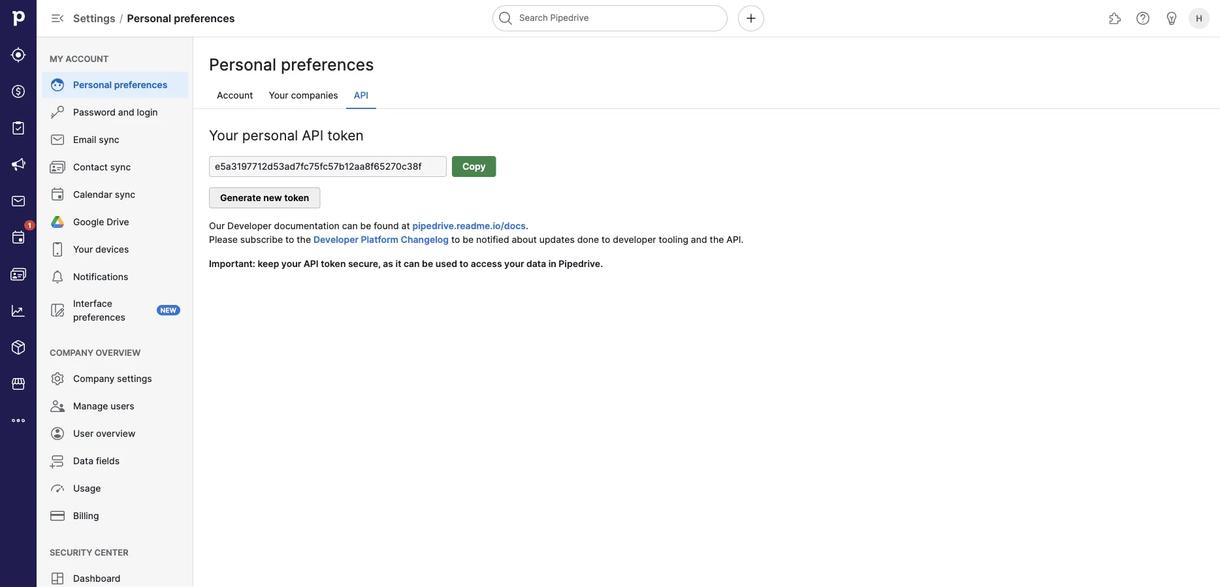 Task type: vqa. For each thing, say whether or not it's contained in the screenshot.
Link this project to a won deal
no



Task type: describe. For each thing, give the bounding box(es) containing it.
sync for email sync
[[99, 134, 119, 145]]

email sync link
[[42, 127, 188, 153]]

overview for user overview
[[96, 428, 135, 439]]

color undefined image for calendar
[[50, 187, 65, 202]]

company settings link
[[42, 366, 188, 392]]

company overview
[[50, 347, 141, 358]]

user
[[73, 428, 94, 439]]

1 horizontal spatial personal preferences
[[209, 55, 374, 74]]

color undefined image for manage
[[50, 398, 65, 414]]

color undefined image for dashboard
[[50, 571, 65, 587]]

about
[[512, 234, 537, 245]]

contact sync link
[[42, 154, 188, 180]]

leads image
[[10, 47, 26, 63]]

email sync
[[73, 134, 119, 145]]

color undefined image for contact sync
[[50, 159, 65, 175]]

copy
[[462, 161, 486, 172]]

our
[[209, 220, 225, 231]]

personal inside personal preferences link
[[73, 79, 112, 90]]

settings
[[73, 12, 115, 24]]

used
[[435, 258, 457, 269]]

account
[[65, 54, 109, 64]]

/
[[119, 12, 123, 24]]

color undefined image for email sync
[[50, 132, 65, 148]]

user overview
[[73, 428, 135, 439]]

settings
[[117, 373, 152, 384]]

personal preferences link
[[42, 72, 188, 98]]

security center
[[50, 547, 128, 557]]

token inside "button"
[[284, 192, 309, 203]]

marketplace image
[[10, 376, 26, 392]]

2 vertical spatial token
[[321, 258, 346, 269]]

color undefined image for your devices
[[50, 242, 65, 257]]

color undefined image for data fields
[[50, 453, 65, 469]]

usage link
[[42, 475, 188, 502]]

at
[[401, 220, 410, 231]]

developer
[[613, 234, 656, 245]]

account
[[217, 90, 253, 101]]

manage
[[73, 401, 108, 412]]

menu toggle image
[[50, 10, 65, 26]]

api.
[[726, 234, 744, 245]]

notifications link
[[42, 264, 188, 290]]

updates
[[539, 234, 575, 245]]

2 your from the left
[[504, 258, 524, 269]]

my account
[[50, 54, 109, 64]]

email
[[73, 134, 96, 145]]

company for company settings
[[73, 373, 114, 384]]

dashboard
[[73, 573, 121, 584]]

access
[[471, 258, 502, 269]]

products image
[[10, 340, 26, 355]]

important:
[[209, 258, 255, 269]]

home image
[[8, 8, 28, 28]]

your for your devices
[[73, 244, 93, 255]]

pipedrive.readme.io/docs
[[412, 220, 526, 231]]

generate new token button
[[209, 187, 320, 208]]

google drive link
[[42, 209, 188, 235]]

color undefined image for user overview
[[50, 426, 65, 442]]

color undefined image for notifications
[[50, 269, 65, 285]]

to down documentation
[[285, 234, 294, 245]]

manage users
[[73, 401, 134, 412]]

google drive
[[73, 217, 129, 228]]

color undefined image inside usage link
[[50, 481, 65, 496]]

keep
[[258, 258, 279, 269]]

2 vertical spatial api
[[304, 258, 319, 269]]

insights image
[[10, 303, 26, 319]]

your for your companies
[[269, 90, 288, 101]]

it
[[395, 258, 401, 269]]

Search Pipedrive field
[[492, 5, 728, 31]]

new
[[161, 306, 176, 314]]

important: keep your api token secure, as it can be used to access your data in pipedrive.
[[209, 258, 603, 269]]

calendar sync
[[73, 189, 135, 200]]

0 horizontal spatial developer
[[227, 220, 272, 231]]

h
[[1196, 13, 1202, 23]]

generate new token
[[220, 192, 309, 203]]

to right used on the left top of the page
[[459, 258, 468, 269]]

1 your from the left
[[281, 258, 301, 269]]

deals image
[[10, 84, 26, 99]]

and inside our developer documentation can be found at pipedrive.readme.io/docs . please subscribe to the developer platform changelog to be notified about updates done to developer tooling and the api.
[[691, 234, 707, 245]]

data fields link
[[42, 448, 188, 474]]

drive
[[107, 217, 129, 228]]

.
[[526, 220, 528, 231]]

color undefined image inside 1 link
[[10, 230, 26, 246]]

in
[[548, 258, 556, 269]]

calendar
[[73, 189, 112, 200]]

calendar sync link
[[42, 182, 188, 208]]

devices
[[95, 244, 129, 255]]

can inside our developer documentation can be found at pipedrive.readme.io/docs . please subscribe to the developer platform changelog to be notified about updates done to developer tooling and the api.
[[342, 220, 358, 231]]

0 vertical spatial token
[[327, 127, 364, 143]]

color undefined image for password
[[50, 104, 65, 120]]

tooling
[[659, 234, 688, 245]]

found
[[374, 220, 399, 231]]

2 horizontal spatial be
[[463, 234, 474, 245]]

2 the from the left
[[710, 234, 724, 245]]

documentation
[[274, 220, 340, 231]]

0 vertical spatial personal
[[127, 12, 171, 24]]

contact sync
[[73, 162, 131, 173]]

password and login
[[73, 107, 158, 118]]

personal preferences inside personal preferences link
[[73, 79, 167, 90]]

to down pipedrive.readme.io/docs
[[451, 234, 460, 245]]

color undefined image for personal
[[50, 77, 65, 93]]

data
[[526, 258, 546, 269]]

quick help image
[[1135, 10, 1151, 26]]

your devices
[[73, 244, 129, 255]]

personal preferences menu item
[[37, 72, 193, 98]]

fields
[[96, 456, 120, 467]]

settings / personal preferences
[[73, 12, 235, 24]]

copy button
[[452, 156, 496, 177]]

login
[[137, 107, 158, 118]]

quick add image
[[743, 10, 759, 26]]

your devices link
[[42, 236, 188, 263]]



Task type: locate. For each thing, give the bounding box(es) containing it.
1 vertical spatial personal
[[209, 55, 276, 74]]

0 horizontal spatial personal
[[73, 79, 112, 90]]

company
[[50, 347, 93, 358], [73, 373, 114, 384]]

color undefined image left usage
[[50, 481, 65, 496]]

0 vertical spatial and
[[118, 107, 134, 118]]

manage users link
[[42, 393, 188, 419]]

color undefined image inside your devices link
[[50, 242, 65, 257]]

preferences
[[174, 12, 235, 24], [281, 55, 374, 74], [114, 79, 167, 90], [73, 312, 125, 323]]

overview down manage users link
[[96, 428, 135, 439]]

0 horizontal spatial your
[[73, 244, 93, 255]]

color undefined image
[[50, 77, 65, 93], [50, 104, 65, 120], [50, 187, 65, 202], [50, 371, 65, 387], [50, 398, 65, 414], [50, 481, 65, 496]]

projects image
[[10, 120, 26, 136]]

color undefined image inside data fields link
[[50, 453, 65, 469]]

1 vertical spatial be
[[463, 234, 474, 245]]

color undefined image left interface
[[50, 302, 65, 318]]

token right new
[[284, 192, 309, 203]]

developer down documentation
[[313, 234, 359, 245]]

to right the done on the left top
[[602, 234, 610, 245]]

color undefined image inside manage users link
[[50, 398, 65, 414]]

1 horizontal spatial the
[[710, 234, 724, 245]]

users
[[111, 401, 134, 412]]

1 vertical spatial can
[[404, 258, 420, 269]]

1 vertical spatial company
[[73, 373, 114, 384]]

2 vertical spatial personal
[[73, 79, 112, 90]]

my
[[50, 54, 63, 64]]

sync up drive on the left top
[[115, 189, 135, 200]]

more image
[[10, 413, 26, 428]]

2 vertical spatial sync
[[115, 189, 135, 200]]

menu containing personal preferences
[[37, 37, 193, 587]]

company inside 'company settings' 'link'
[[73, 373, 114, 384]]

your companies
[[269, 90, 338, 101]]

color undefined image inside user overview link
[[50, 426, 65, 442]]

billing link
[[42, 503, 188, 529]]

color undefined image left contact
[[50, 159, 65, 175]]

company for company overview
[[50, 347, 93, 358]]

your
[[269, 90, 288, 101], [209, 127, 238, 143], [73, 244, 93, 255]]

personal preferences up password and login on the left top of the page
[[73, 79, 167, 90]]

can up developer platform changelog link
[[342, 220, 358, 231]]

data
[[73, 456, 93, 467]]

sales inbox image
[[10, 193, 26, 209]]

personal
[[242, 127, 298, 143]]

color undefined image inside 'company settings' 'link'
[[50, 371, 65, 387]]

1 vertical spatial sync
[[110, 162, 131, 173]]

center
[[94, 547, 128, 557]]

1 vertical spatial your
[[209, 127, 238, 143]]

security
[[50, 547, 92, 557]]

2 vertical spatial be
[[422, 258, 433, 269]]

interface
[[73, 298, 112, 309]]

0 horizontal spatial your
[[281, 258, 301, 269]]

color undefined image left "manage"
[[50, 398, 65, 414]]

changelog
[[401, 234, 449, 245]]

pipedrive.
[[559, 258, 603, 269]]

color undefined image down sales inbox icon
[[10, 230, 26, 246]]

1 menu
[[0, 0, 37, 587]]

user overview link
[[42, 421, 188, 447]]

color undefined image inside dashboard link
[[50, 571, 65, 587]]

developer platform changelog link
[[313, 234, 449, 245]]

api down documentation
[[304, 258, 319, 269]]

color undefined image left user
[[50, 426, 65, 442]]

1 vertical spatial overview
[[96, 428, 135, 439]]

color undefined image left password
[[50, 104, 65, 120]]

1 vertical spatial and
[[691, 234, 707, 245]]

color undefined image for billing
[[50, 508, 65, 524]]

1 horizontal spatial personal
[[127, 12, 171, 24]]

color undefined image inside google drive link
[[50, 214, 65, 230]]

0 horizontal spatial and
[[118, 107, 134, 118]]

and
[[118, 107, 134, 118], [691, 234, 707, 245]]

usage
[[73, 483, 101, 494]]

your personal api token
[[209, 127, 364, 143]]

color undefined image left the 'calendar'
[[50, 187, 65, 202]]

contact
[[73, 162, 108, 173]]

color undefined image right 1 link
[[50, 242, 65, 257]]

1 vertical spatial token
[[284, 192, 309, 203]]

1 the from the left
[[297, 234, 311, 245]]

6 color undefined image from the top
[[50, 481, 65, 496]]

your left companies
[[269, 90, 288, 101]]

4 color undefined image from the top
[[50, 371, 65, 387]]

generate
[[220, 192, 261, 203]]

notifications
[[73, 271, 128, 282]]

your inside your devices link
[[73, 244, 93, 255]]

personal
[[127, 12, 171, 24], [209, 55, 276, 74], [73, 79, 112, 90]]

and right tooling
[[691, 234, 707, 245]]

color undefined image left "billing"
[[50, 508, 65, 524]]

2 vertical spatial your
[[73, 244, 93, 255]]

be up platform
[[360, 220, 371, 231]]

3 color undefined image from the top
[[50, 187, 65, 202]]

billing
[[73, 510, 99, 522]]

and inside menu
[[118, 107, 134, 118]]

0 vertical spatial your
[[269, 90, 288, 101]]

done
[[577, 234, 599, 245]]

0 horizontal spatial the
[[297, 234, 311, 245]]

color undefined image left data
[[50, 453, 65, 469]]

as
[[383, 258, 393, 269]]

2 horizontal spatial your
[[269, 90, 288, 101]]

1 vertical spatial developer
[[313, 234, 359, 245]]

color undefined image down security
[[50, 571, 65, 587]]

2 horizontal spatial personal
[[209, 55, 276, 74]]

companies
[[291, 90, 338, 101]]

color undefined image for google drive
[[50, 214, 65, 230]]

0 horizontal spatial can
[[342, 220, 358, 231]]

1
[[28, 221, 31, 229]]

subscribe
[[240, 234, 283, 245]]

company down company overview
[[73, 373, 114, 384]]

color undefined image for interface preferences
[[50, 302, 65, 318]]

overview up 'company settings' 'link'
[[96, 347, 141, 358]]

1 vertical spatial api
[[302, 127, 323, 143]]

overview for company overview
[[96, 347, 141, 358]]

token down companies
[[327, 127, 364, 143]]

1 horizontal spatial developer
[[313, 234, 359, 245]]

color undefined image right the "contacts" icon
[[50, 269, 65, 285]]

0 vertical spatial company
[[50, 347, 93, 358]]

password
[[73, 107, 116, 118]]

secure,
[[348, 258, 381, 269]]

0 vertical spatial be
[[360, 220, 371, 231]]

0 vertical spatial personal preferences
[[209, 55, 374, 74]]

color undefined image
[[50, 132, 65, 148], [50, 159, 65, 175], [50, 214, 65, 230], [10, 230, 26, 246], [50, 242, 65, 257], [50, 269, 65, 285], [50, 302, 65, 318], [50, 426, 65, 442], [50, 453, 65, 469], [50, 508, 65, 524], [50, 571, 65, 587]]

color undefined image inside 'notifications' link
[[50, 269, 65, 285]]

sync up calendar sync link
[[110, 162, 131, 173]]

please
[[209, 234, 238, 245]]

color undefined image inside password and login link
[[50, 104, 65, 120]]

your for your personal api token
[[209, 127, 238, 143]]

0 horizontal spatial personal preferences
[[73, 79, 167, 90]]

0 vertical spatial api
[[354, 90, 368, 101]]

api down companies
[[302, 127, 323, 143]]

api
[[354, 90, 368, 101], [302, 127, 323, 143], [304, 258, 319, 269]]

preferences inside personal preferences link
[[114, 79, 167, 90]]

personal right "/"
[[127, 12, 171, 24]]

0 horizontal spatial be
[[360, 220, 371, 231]]

2 color undefined image from the top
[[50, 104, 65, 120]]

h button
[[1186, 5, 1212, 31]]

your down account
[[209, 127, 238, 143]]

personal up account
[[209, 55, 276, 74]]

1 horizontal spatial be
[[422, 258, 433, 269]]

color undefined image inside calendar sync link
[[50, 187, 65, 202]]

company up company settings
[[50, 347, 93, 358]]

token
[[327, 127, 364, 143], [284, 192, 309, 203], [321, 258, 346, 269]]

color undefined image left the email
[[50, 132, 65, 148]]

sync
[[99, 134, 119, 145], [110, 162, 131, 173], [115, 189, 135, 200]]

color undefined image inside contact sync link
[[50, 159, 65, 175]]

sync for calendar sync
[[115, 189, 135, 200]]

company settings
[[73, 373, 152, 384]]

dashboard link
[[42, 566, 188, 587]]

the down documentation
[[297, 234, 311, 245]]

can
[[342, 220, 358, 231], [404, 258, 420, 269]]

your right keep
[[281, 258, 301, 269]]

platform
[[361, 234, 398, 245]]

google
[[73, 217, 104, 228]]

developer
[[227, 220, 272, 231], [313, 234, 359, 245]]

the left api.
[[710, 234, 724, 245]]

5 color undefined image from the top
[[50, 398, 65, 414]]

and left login
[[118, 107, 134, 118]]

your left the data
[[504, 258, 524, 269]]

0 vertical spatial sync
[[99, 134, 119, 145]]

our developer documentation can be found at pipedrive.readme.io/docs . please subscribe to the developer platform changelog to be notified about updates done to developer tooling and the api.
[[209, 220, 744, 245]]

overview
[[96, 347, 141, 358], [96, 428, 135, 439]]

notified
[[476, 234, 509, 245]]

None text field
[[209, 156, 447, 177]]

color undefined image inside personal preferences link
[[50, 77, 65, 93]]

color undefined image inside billing link
[[50, 508, 65, 524]]

color undefined image inside email sync link
[[50, 132, 65, 148]]

new
[[263, 192, 282, 203]]

1 vertical spatial personal preferences
[[73, 79, 167, 90]]

personal down account
[[73, 79, 112, 90]]

color undefined image for company
[[50, 371, 65, 387]]

1 horizontal spatial your
[[209, 127, 238, 143]]

api right companies
[[354, 90, 368, 101]]

the
[[297, 234, 311, 245], [710, 234, 724, 245]]

sales assistant image
[[1164, 10, 1180, 26]]

contacts image
[[10, 266, 26, 282]]

1 horizontal spatial can
[[404, 258, 420, 269]]

be down pipedrive.readme.io/docs link
[[463, 234, 474, 245]]

interface preferences
[[73, 298, 125, 323]]

campaigns image
[[10, 157, 26, 172]]

pipedrive.readme.io/docs link
[[412, 220, 526, 231]]

developer up subscribe
[[227, 220, 272, 231]]

0 vertical spatial developer
[[227, 220, 272, 231]]

data fields
[[73, 456, 120, 467]]

color undefined image down the my
[[50, 77, 65, 93]]

1 color undefined image from the top
[[50, 77, 65, 93]]

sync for contact sync
[[110, 162, 131, 173]]

be left used on the left top of the page
[[422, 258, 433, 269]]

1 horizontal spatial and
[[691, 234, 707, 245]]

color undefined image right marketplace image
[[50, 371, 65, 387]]

sync right the email
[[99, 134, 119, 145]]

menu
[[37, 37, 193, 587]]

personal preferences up your companies
[[209, 55, 374, 74]]

1 horizontal spatial your
[[504, 258, 524, 269]]

0 vertical spatial overview
[[96, 347, 141, 358]]

0 vertical spatial can
[[342, 220, 358, 231]]

token left secure,
[[321, 258, 346, 269]]

color undefined image right "1"
[[50, 214, 65, 230]]

1 link
[[4, 220, 35, 252]]

can right it
[[404, 258, 420, 269]]

your down google
[[73, 244, 93, 255]]



